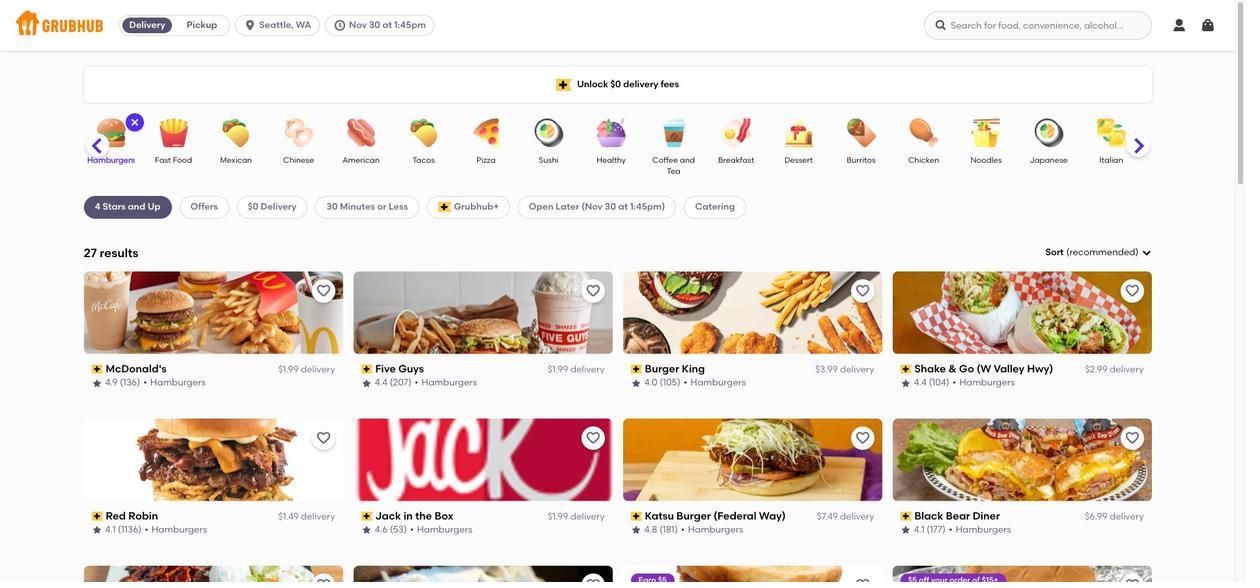 Task type: describe. For each thing, give the bounding box(es) containing it.
delivery for red robin
[[301, 511, 335, 522]]

hamburgers for jack in the box
[[417, 524, 473, 536]]

4.9
[[105, 377, 118, 388]]

)
[[1135, 247, 1139, 258]]

• for mcdonald's
[[143, 377, 147, 388]]

hamburgers for black bear diner
[[956, 524, 1011, 536]]

pickup button
[[175, 15, 229, 36]]

dessert image
[[776, 119, 822, 147]]

seattle,
[[259, 20, 294, 31]]

at inside nov 30 at 1:45pm button
[[382, 20, 392, 31]]

delivery for jack in the box
[[570, 511, 605, 522]]

save this restaurant button for 'five guys logo'
[[581, 279, 605, 303]]

open
[[529, 201, 554, 213]]

• hamburgers for mcdonald's
[[143, 377, 206, 388]]

bear
[[946, 510, 970, 522]]

in
[[404, 510, 413, 522]]

• hamburgers for black bear diner
[[949, 524, 1011, 536]]

star icon image for mcdonald's
[[92, 378, 102, 388]]

0 horizontal spatial and
[[128, 201, 145, 213]]

shake & go (w valley hwy)
[[914, 363, 1053, 375]]

go
[[959, 363, 974, 375]]

fast
[[155, 156, 171, 165]]

• for red robin
[[145, 524, 148, 536]]

recommended
[[1070, 247, 1135, 258]]

(207)
[[390, 377, 411, 388]]

delivery for shake & go (w valley hwy)
[[1110, 364, 1144, 375]]

offers
[[191, 201, 218, 213]]

the
[[415, 510, 432, 522]]

burger king
[[645, 363, 705, 375]]

fast food
[[155, 156, 192, 165]]

4.9 (136)
[[105, 377, 140, 388]]

five guys logo image
[[353, 271, 613, 354]]

$0 delivery
[[248, 201, 297, 213]]

(federal
[[714, 510, 757, 522]]

sort
[[1046, 247, 1064, 258]]

black bear diner logo image
[[893, 419, 1152, 501]]

hamburgers for mcdonald's
[[150, 377, 206, 388]]

0 horizontal spatial svg image
[[129, 117, 140, 128]]

• hamburgers for red robin
[[145, 524, 207, 536]]

catering
[[695, 201, 735, 213]]

delivery button
[[120, 15, 175, 36]]

4 stars and up
[[95, 201, 161, 213]]

robin
[[128, 510, 158, 522]]

main navigation navigation
[[0, 0, 1235, 51]]

katsu burger (federal way)
[[645, 510, 786, 522]]

red robin
[[106, 510, 158, 522]]

open later (nov 30 at 1:45pm)
[[529, 201, 665, 213]]

$1.99 for mcdonald's
[[278, 364, 299, 375]]

hamburgers for katsu burger (federal way)
[[688, 524, 743, 536]]

or
[[377, 201, 386, 213]]

breakfast image
[[713, 119, 759, 147]]

five
[[375, 363, 396, 375]]

unlock
[[577, 79, 608, 90]]

4.0
[[644, 377, 658, 388]]

(
[[1066, 247, 1070, 258]]

4.6 (53)
[[375, 524, 407, 536]]

$3.99 delivery
[[815, 364, 874, 375]]

american
[[343, 156, 380, 165]]

tacos
[[413, 156, 435, 165]]

save this restaurant button for shake & go (w valley hwy) logo
[[1120, 279, 1144, 303]]

4.1 (1136)
[[105, 524, 141, 536]]

save this restaurant image for mcdonald's
[[316, 283, 331, 299]]

&
[[949, 363, 957, 375]]

(181)
[[660, 524, 678, 536]]

4.0 (105)
[[644, 377, 680, 388]]

subscription pass image for jack in the box
[[361, 512, 373, 521]]

red robin logo image
[[84, 419, 343, 501]]

save this restaurant image for save this restaurant button corresponding to katsu burger (federal way) logo
[[855, 430, 870, 446]]

delivery for mcdonald's
[[301, 364, 335, 375]]

up
[[148, 201, 161, 213]]

(105)
[[660, 377, 680, 388]]

4.4 for shake & go (w valley hwy)
[[914, 377, 927, 388]]

• for five guys
[[415, 377, 418, 388]]

noodles image
[[964, 119, 1009, 147]]

hamburgers down "hamburgers" image on the top left of page
[[87, 156, 135, 165]]

• hamburgers for five guys
[[415, 377, 477, 388]]

(1136)
[[118, 524, 141, 536]]

save this restaurant button for jack in the box logo
[[581, 426, 605, 450]]

boss drive-in logo image
[[893, 566, 1152, 582]]

chicken image
[[901, 119, 947, 147]]

4.4 (104)
[[914, 377, 949, 388]]

(53)
[[390, 524, 407, 536]]

$3.99
[[815, 364, 838, 375]]

save this restaurant image for red robin
[[316, 430, 331, 446]]

hamburgers image
[[88, 119, 134, 147]]

• for katsu burger (federal way)
[[681, 524, 685, 536]]

star icon image for black bear diner
[[900, 525, 911, 536]]

seattle, wa button
[[235, 15, 325, 36]]

fast food image
[[151, 119, 196, 147]]

katsu burger (federal way) logo image
[[623, 419, 882, 501]]

delivery for black bear diner
[[1110, 511, 1144, 522]]

27 results
[[84, 245, 138, 260]]

jack in the box logo image
[[353, 419, 613, 501]]

burger madness seattle logo image
[[623, 566, 882, 582]]

hamburgers for shake & go (w valley hwy)
[[960, 377, 1015, 388]]

$2.99 delivery
[[1085, 364, 1144, 375]]

$1.99 for five guys
[[548, 364, 568, 375]]

tea
[[667, 167, 681, 176]]

japanese
[[1030, 156, 1068, 165]]

burritos image
[[838, 119, 884, 147]]

• hamburgers for katsu burger (federal way)
[[681, 524, 743, 536]]

$1.49
[[278, 511, 299, 522]]

1 vertical spatial burger
[[677, 510, 711, 522]]

five guys
[[375, 363, 424, 375]]

burger king logo image
[[623, 271, 882, 354]]

seattle, wa
[[259, 20, 311, 31]]

delivery for katsu burger (federal way)
[[840, 511, 874, 522]]

save this restaurant image for save this restaurant button associated with 'five guys logo'
[[585, 283, 601, 299]]

save this restaurant button for burger king logo
[[851, 279, 874, 303]]

coffee and tea image
[[651, 119, 697, 147]]

star icon image for red robin
[[92, 525, 102, 536]]



Task type: vqa. For each thing, say whether or not it's contained in the screenshot.


Task type: locate. For each thing, give the bounding box(es) containing it.
and up tea
[[680, 156, 695, 165]]

1 horizontal spatial at
[[618, 201, 628, 213]]

1 horizontal spatial svg image
[[1141, 248, 1152, 258]]

katsu burger logo image
[[353, 566, 613, 582]]

• hamburgers down king
[[684, 377, 746, 388]]

$6.99 delivery
[[1085, 511, 1144, 522]]

monster burger logo image
[[84, 566, 343, 582]]

• down &
[[953, 377, 956, 388]]

4.1 left (177)
[[914, 524, 925, 536]]

burger up 4.0 (105)
[[645, 363, 679, 375]]

mcdonald's
[[106, 363, 167, 375]]

0 horizontal spatial 4.4
[[375, 377, 387, 388]]

1 horizontal spatial 4.4
[[914, 377, 927, 388]]

delivery inside button
[[129, 20, 165, 31]]

$2.99
[[1085, 364, 1108, 375]]

save this restaurant image for black bear diner
[[1124, 430, 1140, 446]]

1 horizontal spatial $0
[[611, 79, 621, 90]]

delivery down chinese in the left of the page
[[261, 201, 297, 213]]

1 horizontal spatial grubhub plus flag logo image
[[556, 78, 572, 91]]

(136)
[[120, 377, 140, 388]]

30 minutes or less
[[327, 201, 408, 213]]

subscription pass image for burger king
[[631, 365, 642, 374]]

star icon image left 4.4 (207)
[[361, 378, 372, 388]]

hamburgers down "diner"
[[956, 524, 1011, 536]]

• hamburgers down katsu burger (federal way)
[[681, 524, 743, 536]]

hamburgers down box on the left
[[417, 524, 473, 536]]

4.1 for black bear diner
[[914, 524, 925, 536]]

chinese
[[283, 156, 314, 165]]

coffee
[[652, 156, 678, 165]]

4.8 (181)
[[644, 524, 678, 536]]

$0
[[611, 79, 621, 90], [248, 201, 258, 213]]

minutes
[[340, 201, 375, 213]]

save this restaurant button
[[312, 279, 335, 303], [581, 279, 605, 303], [851, 279, 874, 303], [1120, 279, 1144, 303], [312, 426, 335, 450], [581, 426, 605, 450], [851, 426, 874, 450], [1120, 426, 1144, 450], [312, 573, 335, 582], [581, 573, 605, 582], [851, 573, 874, 582], [1120, 573, 1144, 582]]

sort ( recommended )
[[1046, 247, 1139, 258]]

(w
[[977, 363, 991, 375]]

subscription pass image left shake
[[900, 365, 912, 374]]

• right (177)
[[949, 524, 953, 536]]

way)
[[759, 510, 786, 522]]

chicken
[[908, 156, 939, 165]]

None field
[[1046, 246, 1152, 259]]

• right (181)
[[681, 524, 685, 536]]

• right (105) on the right of page
[[684, 377, 687, 388]]

• hamburgers down shake & go (w valley hwy)
[[953, 377, 1015, 388]]

star icon image left 4.0
[[631, 378, 641, 388]]

save this restaurant button for monster burger logo
[[312, 573, 335, 582]]

subscription pass image for shake & go (w valley hwy)
[[900, 365, 912, 374]]

svg image inside field
[[1141, 248, 1152, 258]]

subscription pass image
[[92, 365, 103, 374], [631, 365, 642, 374], [900, 365, 912, 374], [92, 512, 103, 521], [631, 512, 642, 521]]

grubhub plus flag logo image left grubhub+
[[438, 202, 451, 213]]

burger up (181)
[[677, 510, 711, 522]]

katsu
[[645, 510, 674, 522]]

star icon image left 4.8
[[631, 525, 641, 536]]

0 vertical spatial at
[[382, 20, 392, 31]]

burritos
[[847, 156, 876, 165]]

hwy)
[[1027, 363, 1053, 375]]

Search for food, convenience, alcohol... search field
[[924, 11, 1152, 40]]

subscription pass image left katsu
[[631, 512, 642, 521]]

star icon image for five guys
[[361, 378, 372, 388]]

subscription pass image left black
[[900, 512, 912, 521]]

subscription pass image for katsu burger (federal way)
[[631, 512, 642, 521]]

2 horizontal spatial svg image
[[1200, 18, 1216, 33]]

delivery for five guys
[[570, 364, 605, 375]]

1 horizontal spatial and
[[680, 156, 695, 165]]

$7.49 delivery
[[817, 511, 874, 522]]

at left 1:45pm)
[[618, 201, 628, 213]]

star icon image left 4.9
[[92, 378, 102, 388]]

grubhub+
[[454, 201, 499, 213]]

save this restaurant button for katsu burger (federal way) logo
[[851, 426, 874, 450]]

• down robin
[[145, 524, 148, 536]]

0 horizontal spatial at
[[382, 20, 392, 31]]

and inside coffee and tea
[[680, 156, 695, 165]]

hamburgers
[[87, 156, 135, 165], [150, 377, 206, 388], [422, 377, 477, 388], [691, 377, 746, 388], [960, 377, 1015, 388], [152, 524, 207, 536], [417, 524, 473, 536], [688, 524, 743, 536], [956, 524, 1011, 536]]

0 horizontal spatial grubhub plus flag logo image
[[438, 202, 451, 213]]

hamburgers for burger king
[[691, 377, 746, 388]]

tacos image
[[401, 119, 446, 147]]

subscription pass image left jack
[[361, 512, 373, 521]]

30 right nov at left
[[369, 20, 380, 31]]

red
[[106, 510, 126, 522]]

$1.99 delivery for guys
[[548, 364, 605, 375]]

nov 30 at 1:45pm button
[[325, 15, 440, 36]]

healthy image
[[588, 119, 634, 147]]

grubhub plus flag logo image for unlock $0 delivery fees
[[556, 78, 572, 91]]

grubhub plus flag logo image
[[556, 78, 572, 91], [438, 202, 451, 213]]

save this restaurant image for save this restaurant button related to katsu burger logo
[[585, 577, 601, 582]]

4.4 down shake
[[914, 377, 927, 388]]

less
[[389, 201, 408, 213]]

svg image
[[1172, 18, 1187, 33], [244, 19, 257, 32], [333, 19, 346, 32], [935, 19, 948, 32]]

hamburgers down guys
[[422, 377, 477, 388]]

subscription pass image left five
[[361, 365, 373, 374]]

at
[[382, 20, 392, 31], [618, 201, 628, 213]]

• for black bear diner
[[949, 524, 953, 536]]

mcdonald's logo image
[[84, 271, 343, 354]]

• hamburgers down mcdonald's
[[143, 377, 206, 388]]

star icon image
[[92, 378, 102, 388], [361, 378, 372, 388], [631, 378, 641, 388], [900, 378, 911, 388], [92, 525, 102, 536], [361, 525, 372, 536], [631, 525, 641, 536], [900, 525, 911, 536]]

2 4.4 from the left
[[914, 377, 927, 388]]

4.8
[[644, 524, 657, 536]]

4.1 for red robin
[[105, 524, 116, 536]]

4.4
[[375, 377, 387, 388], [914, 377, 927, 388]]

unlock $0 delivery fees
[[577, 79, 679, 90]]

• right (136)
[[143, 377, 147, 388]]

star icon image left the 4.4 (104)
[[900, 378, 911, 388]]

4.1 (177)
[[914, 524, 946, 536]]

pizza image
[[463, 119, 509, 147]]

• hamburgers
[[143, 377, 206, 388], [415, 377, 477, 388], [684, 377, 746, 388], [953, 377, 1015, 388], [145, 524, 207, 536], [410, 524, 473, 536], [681, 524, 743, 536], [949, 524, 1011, 536]]

0 vertical spatial grubhub plus flag logo image
[[556, 78, 572, 91]]

subscription pass image
[[361, 365, 373, 374], [361, 512, 373, 521], [900, 512, 912, 521]]

1 vertical spatial $0
[[248, 201, 258, 213]]

save this restaurant button for black bear diner logo
[[1120, 426, 1144, 450]]

nov 30 at 1:45pm
[[349, 20, 426, 31]]

4.1 down red
[[105, 524, 116, 536]]

hamburgers down (w
[[960, 377, 1015, 388]]

svg image inside main navigation navigation
[[1200, 18, 1216, 33]]

save this restaurant image
[[585, 283, 601, 299], [855, 430, 870, 446], [316, 577, 331, 582], [585, 577, 601, 582], [1124, 577, 1140, 582]]

4.4 down five
[[375, 377, 387, 388]]

black
[[914, 510, 943, 522]]

1 horizontal spatial 30
[[369, 20, 380, 31]]

star icon image left 4.6
[[361, 525, 372, 536]]

and left up
[[128, 201, 145, 213]]

1 vertical spatial and
[[128, 201, 145, 213]]

0 vertical spatial svg image
[[1200, 18, 1216, 33]]

2 vertical spatial svg image
[[1141, 248, 1152, 258]]

chinese image
[[276, 119, 321, 147]]

$1.99 delivery for in
[[548, 511, 605, 522]]

1 4.4 from the left
[[375, 377, 387, 388]]

30 left minutes
[[327, 201, 338, 213]]

• for jack in the box
[[410, 524, 414, 536]]

$7.49
[[817, 511, 838, 522]]

dessert
[[785, 156, 813, 165]]

$1.49 delivery
[[278, 511, 335, 522]]

subscription pass image left the burger king
[[631, 365, 642, 374]]

4.6
[[375, 524, 388, 536]]

• for burger king
[[684, 377, 687, 388]]

star icon image for jack in the box
[[361, 525, 372, 536]]

shake
[[914, 363, 946, 375]]

save this restaurant image for burger king
[[855, 283, 870, 299]]

star icon image for katsu burger (federal way)
[[631, 525, 641, 536]]

svg image
[[1200, 18, 1216, 33], [129, 117, 140, 128], [1141, 248, 1152, 258]]

hamburgers down king
[[691, 377, 746, 388]]

subscription pass image for red robin
[[92, 512, 103, 521]]

• hamburgers down "diner"
[[949, 524, 1011, 536]]

(104)
[[929, 377, 949, 388]]

pizza
[[477, 156, 496, 165]]

black bear diner
[[914, 510, 1000, 522]]

0 vertical spatial and
[[680, 156, 695, 165]]

• right (53)
[[410, 524, 414, 536]]

1 horizontal spatial 4.1
[[914, 524, 925, 536]]

1 vertical spatial grubhub plus flag logo image
[[438, 202, 451, 213]]

0 vertical spatial burger
[[645, 363, 679, 375]]

food
[[173, 156, 192, 165]]

• for shake & go (w valley hwy)
[[953, 377, 956, 388]]

(177)
[[927, 524, 946, 536]]

delivery for burger king
[[840, 364, 874, 375]]

svg image inside nov 30 at 1:45pm button
[[333, 19, 346, 32]]

0 horizontal spatial $0
[[248, 201, 258, 213]]

shake & go (w valley hwy) logo image
[[893, 271, 1152, 354]]

italian
[[1099, 156, 1123, 165]]

stars
[[103, 201, 126, 213]]

subscription pass image for mcdonald's
[[92, 365, 103, 374]]

30 inside button
[[369, 20, 380, 31]]

1:45pm
[[394, 20, 426, 31]]

hamburgers down robin
[[152, 524, 207, 536]]

sushi
[[539, 156, 559, 165]]

save this restaurant button for red robin logo
[[312, 426, 335, 450]]

4.1
[[105, 524, 116, 536], [914, 524, 925, 536]]

nov
[[349, 20, 367, 31]]

svg image inside seattle, wa button
[[244, 19, 257, 32]]

• hamburgers for burger king
[[684, 377, 746, 388]]

save this restaurant button for katsu burger logo
[[581, 573, 605, 582]]

results
[[100, 245, 138, 260]]

(nov
[[582, 201, 603, 213]]

healthy
[[597, 156, 626, 165]]

save this restaurant image for jack in the box
[[585, 430, 601, 446]]

sushi image
[[526, 119, 571, 147]]

diner
[[973, 510, 1000, 522]]

• hamburgers for jack in the box
[[410, 524, 473, 536]]

0 horizontal spatial 4.1
[[105, 524, 116, 536]]

1:45pm)
[[630, 201, 665, 213]]

save this restaurant image
[[316, 283, 331, 299], [855, 283, 870, 299], [1124, 283, 1140, 299], [316, 430, 331, 446], [585, 430, 601, 446], [1124, 430, 1140, 446], [855, 577, 870, 582]]

hamburgers down mcdonald's
[[150, 377, 206, 388]]

coffee and tea
[[652, 156, 695, 176]]

hamburgers for five guys
[[422, 377, 477, 388]]

1 vertical spatial at
[[618, 201, 628, 213]]

none field containing sort
[[1046, 246, 1152, 259]]

30 right (nov
[[605, 201, 616, 213]]

star icon image for burger king
[[631, 378, 641, 388]]

0 horizontal spatial 30
[[327, 201, 338, 213]]

delivery
[[623, 79, 658, 90], [301, 364, 335, 375], [570, 364, 605, 375], [840, 364, 874, 375], [1110, 364, 1144, 375], [301, 511, 335, 522], [570, 511, 605, 522], [840, 511, 874, 522], [1110, 511, 1144, 522]]

0 vertical spatial delivery
[[129, 20, 165, 31]]

star icon image left 4.1 (177)
[[900, 525, 911, 536]]

subscription pass image left red
[[92, 512, 103, 521]]

wa
[[296, 20, 311, 31]]

$6.99
[[1085, 511, 1108, 522]]

• down guys
[[415, 377, 418, 388]]

• hamburgers down box on the left
[[410, 524, 473, 536]]

save this restaurant image for shake & go (w valley hwy)
[[1124, 283, 1140, 299]]

fees
[[661, 79, 679, 90]]

27
[[84, 245, 97, 260]]

hamburgers for red robin
[[152, 524, 207, 536]]

subscription pass image for black bear diner
[[900, 512, 912, 521]]

•
[[143, 377, 147, 388], [415, 377, 418, 388], [684, 377, 687, 388], [953, 377, 956, 388], [145, 524, 148, 536], [410, 524, 414, 536], [681, 524, 685, 536], [949, 524, 953, 536]]

later
[[556, 201, 579, 213]]

1 vertical spatial svg image
[[129, 117, 140, 128]]

1 horizontal spatial delivery
[[261, 201, 297, 213]]

• hamburgers for shake & go (w valley hwy)
[[953, 377, 1015, 388]]

box
[[435, 510, 453, 522]]

2 horizontal spatial 30
[[605, 201, 616, 213]]

japanese image
[[1026, 119, 1072, 147]]

grubhub plus flag logo image left unlock
[[556, 78, 572, 91]]

king
[[682, 363, 705, 375]]

breakfast
[[718, 156, 754, 165]]

4.4 for five guys
[[375, 377, 387, 388]]

delivery left pickup
[[129, 20, 165, 31]]

$1.99 for jack in the box
[[548, 511, 568, 522]]

• hamburgers down guys
[[415, 377, 477, 388]]

american image
[[338, 119, 384, 147]]

pickup
[[187, 20, 217, 31]]

$0 right offers
[[248, 201, 258, 213]]

guys
[[398, 363, 424, 375]]

grubhub plus flag logo image for grubhub+
[[438, 202, 451, 213]]

delivery
[[129, 20, 165, 31], [261, 201, 297, 213]]

4
[[95, 201, 100, 213]]

noodles
[[971, 156, 1002, 165]]

italian image
[[1089, 119, 1134, 147]]

2 4.1 from the left
[[914, 524, 925, 536]]

and
[[680, 156, 695, 165], [128, 201, 145, 213]]

$0 right unlock
[[611, 79, 621, 90]]

at left 1:45pm
[[382, 20, 392, 31]]

0 horizontal spatial delivery
[[129, 20, 165, 31]]

save this restaurant image for monster burger logo's save this restaurant button
[[316, 577, 331, 582]]

1 vertical spatial delivery
[[261, 201, 297, 213]]

save this restaurant button for mcdonald's logo
[[312, 279, 335, 303]]

jack
[[375, 510, 401, 522]]

subscription pass image for five guys
[[361, 365, 373, 374]]

star icon image left the 4.1 (1136)
[[92, 525, 102, 536]]

• hamburgers down robin
[[145, 524, 207, 536]]

1 4.1 from the left
[[105, 524, 116, 536]]

subscription pass image left mcdonald's
[[92, 365, 103, 374]]

mexican
[[220, 156, 252, 165]]

hamburgers down katsu burger (federal way)
[[688, 524, 743, 536]]

star icon image for shake & go (w valley hwy)
[[900, 378, 911, 388]]

0 vertical spatial $0
[[611, 79, 621, 90]]

4.4 (207)
[[375, 377, 411, 388]]

mexican image
[[213, 119, 259, 147]]



